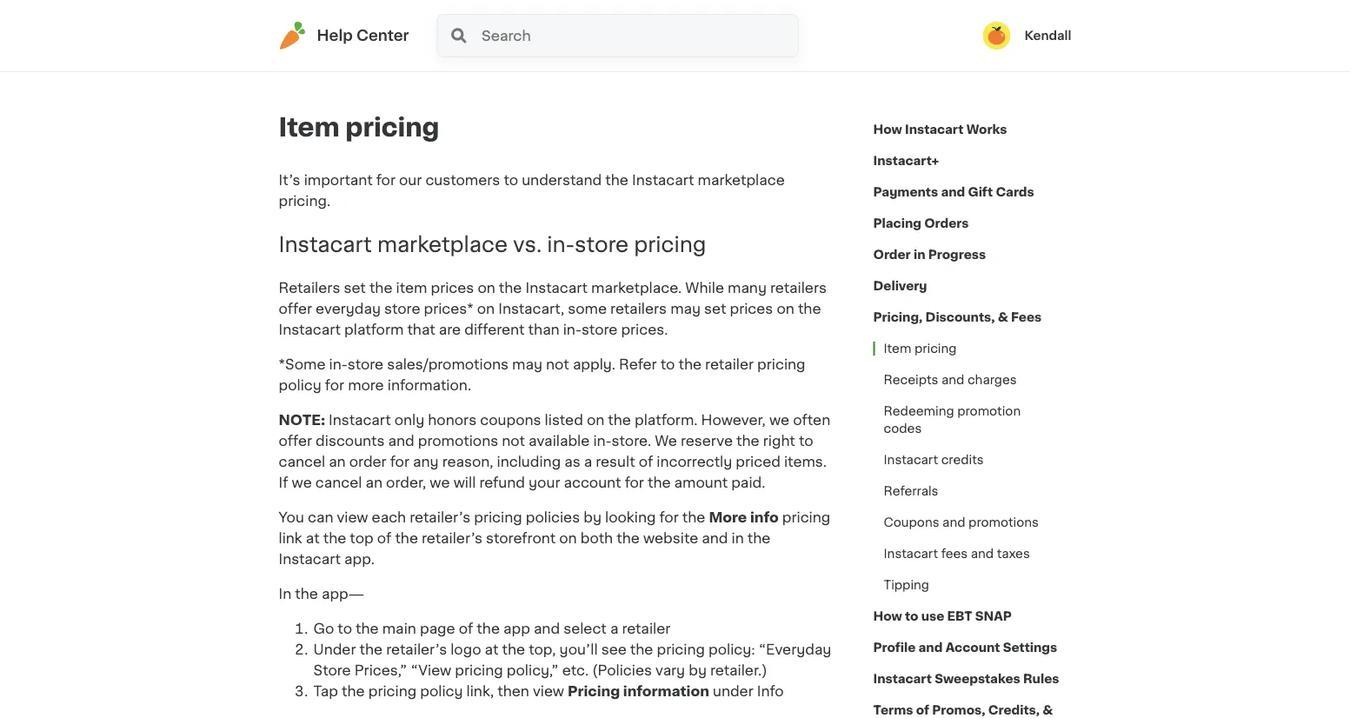 Task type: vqa. For each thing, say whether or not it's contained in the screenshot.
shop link
no



Task type: locate. For each thing, give the bounding box(es) containing it.
cards
[[996, 186, 1034, 198]]

0 vertical spatial how
[[873, 123, 902, 136]]

1 vertical spatial retailer
[[622, 621, 671, 635]]

0 vertical spatial set
[[344, 281, 366, 295]]

refund
[[479, 475, 525, 489]]

item pricing up important
[[279, 115, 440, 140]]

0 vertical spatial offer
[[279, 302, 312, 315]]

1 vertical spatial &
[[1043, 704, 1053, 716]]

each
[[372, 510, 406, 524]]

the inside it's important for our customers to understand the instacart marketplace pricing.
[[605, 173, 629, 187]]

in
[[279, 587, 291, 601]]

item up it's
[[279, 115, 340, 140]]

1 horizontal spatial promotions
[[969, 516, 1039, 529]]

see
[[601, 642, 627, 656]]

to up items.
[[799, 434, 813, 448]]

pricing.
[[279, 194, 330, 208]]

1 horizontal spatial a
[[610, 621, 618, 635]]

payments
[[873, 186, 938, 198]]

account
[[946, 642, 1000, 654]]

view up 'top'
[[337, 510, 368, 524]]

to right go
[[338, 621, 352, 635]]

by right vary
[[689, 663, 707, 677]]

at right logo
[[485, 642, 499, 656]]

1 how from the top
[[873, 123, 902, 136]]

1 horizontal spatial we
[[430, 475, 450, 489]]

prices up prices*
[[431, 281, 474, 295]]

and right fees
[[971, 548, 994, 560]]

0 vertical spatial item pricing
[[279, 115, 440, 140]]

under
[[713, 684, 753, 698]]

order in progress link
[[873, 239, 986, 270]]

pricing, discounts, & fees link
[[873, 302, 1042, 333]]

store up more
[[348, 357, 384, 371]]

cancel
[[279, 455, 325, 468], [315, 475, 362, 489]]

0 vertical spatial in
[[914, 249, 925, 261]]

in right order
[[914, 249, 925, 261]]

1 horizontal spatial in
[[914, 249, 925, 261]]

1 horizontal spatial item pricing
[[884, 343, 957, 355]]

both
[[580, 531, 613, 545]]

0 horizontal spatial retailer
[[622, 621, 671, 635]]

how instacart works
[[873, 123, 1007, 136]]

1 vertical spatial item pricing
[[884, 343, 957, 355]]

in down more
[[732, 531, 744, 545]]

(policies
[[592, 663, 652, 677]]

an down discounts
[[329, 455, 346, 468]]

0 vertical spatial by
[[584, 510, 602, 524]]

view down the policy,"
[[533, 684, 564, 698]]

1 vertical spatial not
[[502, 434, 525, 448]]

in- inside *some in-store sales/promotions may not apply. refer to the retailer pricing policy for more information.
[[329, 357, 348, 371]]

in- right vs.
[[547, 234, 575, 255]]

more
[[709, 510, 747, 524]]

help center link
[[279, 22, 409, 50]]

pricing up often
[[757, 357, 806, 371]]

reserve
[[681, 434, 733, 448]]

1 vertical spatial set
[[704, 302, 726, 315]]

top
[[350, 531, 374, 545]]

set down while
[[704, 302, 726, 315]]

may inside *some in-store sales/promotions may not apply. refer to the retailer pricing policy for more information.
[[512, 357, 542, 371]]

1 vertical spatial may
[[512, 357, 542, 371]]

retailers right many
[[770, 281, 827, 295]]

terms of promos, credits, & link
[[873, 695, 1072, 718]]

1 vertical spatial an
[[366, 475, 383, 489]]

fees
[[941, 548, 968, 560]]

0 vertical spatial a
[[584, 455, 592, 468]]

0 vertical spatial prices
[[431, 281, 474, 295]]

*some in-store sales/promotions may not apply. refer to the retailer pricing policy for more information.
[[279, 357, 806, 392]]

by inside go to the main page of the app and select a retailer under the retailer's logo at the top, you'll see the pricing policy: "everyday store prices," "view pricing policy," etc. (policies vary by retailer.) tap the pricing policy link, then view pricing information under info
[[689, 663, 707, 677]]

1 vertical spatial how
[[873, 610, 902, 622]]

1 horizontal spatial policy
[[420, 684, 463, 698]]

1 vertical spatial item
[[884, 343, 911, 355]]

discounts,
[[926, 311, 995, 323]]

set up everyday
[[344, 281, 366, 295]]

by
[[584, 510, 602, 524], [689, 663, 707, 677]]

a right as
[[584, 455, 592, 468]]

than
[[528, 322, 560, 336]]

store up marketplace.
[[575, 234, 629, 255]]

payments and gift cards link
[[873, 176, 1034, 208]]

retailer's inside pricing link at the top of the retailer's storefront on both the website and in the instacart app.
[[422, 531, 482, 545]]

item down pricing,
[[884, 343, 911, 355]]

cancel up if on the left bottom of the page
[[279, 455, 325, 468]]

1 vertical spatial cancel
[[315, 475, 362, 489]]

at inside go to the main page of the app and select a retailer under the retailer's logo at the top, you'll see the pricing policy: "everyday store prices," "view pricing policy," etc. (policies vary by retailer.) tap the pricing policy link, then view pricing information under info
[[485, 642, 499, 656]]

in
[[914, 249, 925, 261], [732, 531, 744, 545]]

may down while
[[670, 302, 701, 315]]

ebt
[[947, 610, 972, 622]]

retailer up 'however,' at bottom right
[[705, 357, 754, 371]]

prices down many
[[730, 302, 773, 315]]

we right if on the left bottom of the page
[[292, 475, 312, 489]]

of down 'store.'
[[639, 455, 653, 468]]

1 vertical spatial promotions
[[969, 516, 1039, 529]]

retailers
[[770, 281, 827, 295], [610, 302, 667, 315]]

different
[[464, 322, 525, 336]]

policy down *some
[[279, 378, 321, 392]]

website
[[643, 531, 698, 545]]

pricing, discounts, & fees
[[873, 311, 1042, 323]]

1 horizontal spatial may
[[670, 302, 701, 315]]

store
[[575, 234, 629, 255], [384, 302, 420, 315], [582, 322, 618, 336], [348, 357, 384, 371]]

we up right
[[769, 413, 789, 427]]

by up both
[[584, 510, 602, 524]]

it's
[[279, 173, 300, 187]]

promotions
[[418, 434, 498, 448], [969, 516, 1039, 529]]

under
[[313, 642, 356, 656]]

and up fees
[[943, 516, 965, 529]]

to right "customers"
[[504, 173, 518, 187]]

placing
[[873, 217, 921, 230]]

0 vertical spatial not
[[546, 357, 569, 371]]

0 vertical spatial marketplace
[[698, 173, 785, 187]]

instacart inside instacart only honors coupons listed on the platform. however, we often offer discounts and promotions not available in-store. we reserve the right to cancel an order for any reason, including as a result of incorrectly priced items. if we cancel an order, we will refund your account for the amount paid.
[[329, 413, 391, 427]]

terms
[[873, 704, 913, 716]]

of up logo
[[459, 621, 473, 635]]

how up the profile
[[873, 610, 902, 622]]

placing orders
[[873, 217, 969, 230]]

& left fees
[[998, 311, 1008, 323]]

item pricing up receipts
[[884, 343, 957, 355]]

pricing up our
[[345, 115, 440, 140]]

0 horizontal spatial in
[[732, 531, 744, 545]]

platform.
[[635, 413, 698, 427]]

pricing,
[[873, 311, 923, 323]]

2 how from the top
[[873, 610, 902, 622]]

1 vertical spatial policy
[[420, 684, 463, 698]]

coupons
[[480, 413, 541, 427]]

of down 'each'
[[377, 531, 391, 545]]

and down only
[[388, 434, 414, 448]]

how for how instacart works
[[873, 123, 902, 136]]

1 horizontal spatial marketplace
[[698, 173, 785, 187]]

and down use in the right of the page
[[919, 642, 943, 654]]

0 vertical spatial at
[[306, 531, 320, 545]]

can
[[308, 510, 333, 524]]

and inside go to the main page of the app and select a retailer under the retailer's logo at the top, you'll see the pricing policy: "everyday store prices," "view pricing policy," etc. (policies vary by retailer.) tap the pricing policy link, then view pricing information under info
[[534, 621, 560, 635]]

0 horizontal spatial promotions
[[418, 434, 498, 448]]

0 vertical spatial item
[[279, 115, 340, 140]]

1 horizontal spatial retailers
[[770, 281, 827, 295]]

honors
[[428, 413, 477, 427]]

to right refer
[[660, 357, 675, 371]]

note:
[[279, 413, 329, 427]]

and left gift
[[941, 186, 965, 198]]

how for how to use ebt snap
[[873, 610, 902, 622]]

we left will
[[430, 475, 450, 489]]

on inside instacart only honors coupons listed on the platform. however, we often offer discounts and promotions not available in-store. we reserve the right to cancel an order for any reason, including as a result of incorrectly priced items. if we cancel an order, we will refund your account for the amount paid.
[[587, 413, 604, 427]]

1 horizontal spatial an
[[366, 475, 383, 489]]

store down item
[[384, 302, 420, 315]]

0 horizontal spatial at
[[306, 531, 320, 545]]

0 horizontal spatial set
[[344, 281, 366, 295]]

2 offer from the top
[[279, 434, 312, 448]]

not inside *some in-store sales/promotions may not apply. refer to the retailer pricing policy for more information.
[[546, 357, 569, 371]]

in- inside retailers set the item prices on the instacart marketplace. while many retailers offer everyday store prices* on instacart, some retailers may set prices on the instacart platform that are different than in-store prices.
[[563, 322, 582, 336]]

0 horizontal spatial a
[[584, 455, 592, 468]]

of inside terms of promos, credits, &
[[916, 704, 929, 716]]

looking
[[605, 510, 656, 524]]

including
[[497, 455, 561, 468]]

1 vertical spatial retailer's
[[422, 531, 482, 545]]

1 offer from the top
[[279, 302, 312, 315]]

for left our
[[376, 173, 396, 187]]

to inside instacart only honors coupons listed on the platform. however, we often offer discounts and promotions not available in-store. we reserve the right to cancel an order for any reason, including as a result of incorrectly priced items. if we cancel an order, we will refund your account for the amount paid.
[[799, 434, 813, 448]]

retailer up see
[[622, 621, 671, 635]]

the
[[605, 173, 629, 187], [369, 281, 392, 295], [499, 281, 522, 295], [798, 302, 821, 315], [679, 357, 702, 371], [608, 413, 631, 427], [736, 434, 760, 448], [648, 475, 671, 489], [682, 510, 705, 524], [323, 531, 346, 545], [395, 531, 418, 545], [617, 531, 640, 545], [748, 531, 771, 545], [295, 587, 318, 601], [356, 621, 379, 635], [477, 621, 500, 635], [360, 642, 383, 656], [502, 642, 525, 656], [630, 642, 653, 656], [342, 684, 365, 698]]

in- down the some
[[563, 322, 582, 336]]

top,
[[529, 642, 556, 656]]

and down more
[[702, 531, 728, 545]]

sales/promotions
[[387, 357, 509, 371]]

go to the main page of the app and select a retailer under the retailer's logo at the top, you'll see the pricing policy: "everyday store prices," "view pricing policy," etc. (policies vary by retailer.) tap the pricing policy link, then view pricing information under info
[[313, 621, 831, 698]]

2 vertical spatial retailer's
[[386, 642, 447, 656]]

1 vertical spatial a
[[610, 621, 618, 635]]

view
[[337, 510, 368, 524], [533, 684, 564, 698]]

retailer.)
[[710, 663, 767, 677]]

0 vertical spatial may
[[670, 302, 701, 315]]

0 horizontal spatial an
[[329, 455, 346, 468]]

not inside instacart only honors coupons listed on the platform. however, we often offer discounts and promotions not available in-store. we reserve the right to cancel an order for any reason, including as a result of incorrectly priced items. if we cancel an order, we will refund your account for the amount paid.
[[502, 434, 525, 448]]

0 horizontal spatial item
[[279, 115, 340, 140]]

referrals link
[[873, 476, 949, 507]]

if
[[279, 475, 288, 489]]

0 horizontal spatial retailers
[[610, 302, 667, 315]]

0 vertical spatial cancel
[[279, 455, 325, 468]]

policy down "view
[[420, 684, 463, 698]]

placing orders link
[[873, 208, 969, 239]]

information
[[623, 684, 709, 698]]

1 vertical spatial marketplace
[[377, 234, 508, 255]]

1 vertical spatial by
[[689, 663, 707, 677]]

how up the instacart+ link
[[873, 123, 902, 136]]

1 horizontal spatial prices
[[730, 302, 773, 315]]

center
[[356, 28, 409, 43]]

0 horizontal spatial item pricing
[[279, 115, 440, 140]]

redeeming
[[884, 405, 954, 417]]

1 vertical spatial in
[[732, 531, 744, 545]]

that
[[407, 322, 435, 336]]

available
[[529, 434, 590, 448]]

to inside *some in-store sales/promotions may not apply. refer to the retailer pricing policy for more information.
[[660, 357, 675, 371]]

for up website
[[659, 510, 679, 524]]

1 horizontal spatial &
[[1043, 704, 1053, 716]]

a up see
[[610, 621, 618, 635]]

instacart inside pricing link at the top of the retailer's storefront on both the website and in the instacart app.
[[279, 552, 341, 566]]

1 horizontal spatial by
[[689, 663, 707, 677]]

0 horizontal spatial policy
[[279, 378, 321, 392]]

& down rules at the bottom of the page
[[1043, 704, 1053, 716]]

in- up result
[[593, 434, 612, 448]]

0 horizontal spatial view
[[337, 510, 368, 524]]

0 horizontal spatial not
[[502, 434, 525, 448]]

0 vertical spatial policy
[[279, 378, 321, 392]]

1 horizontal spatial view
[[533, 684, 564, 698]]

0 vertical spatial retailer
[[705, 357, 754, 371]]

not
[[546, 357, 569, 371], [502, 434, 525, 448]]

for inside it's important for our customers to understand the instacart marketplace pricing.
[[376, 173, 396, 187]]

paid.
[[731, 475, 765, 489]]

offer down note: at the left of the page
[[279, 434, 312, 448]]

pricing up vary
[[657, 642, 705, 656]]

1 vertical spatial at
[[485, 642, 499, 656]]

view inside go to the main page of the app and select a retailer under the retailer's logo at the top, you'll see the pricing policy: "everyday store prices," "view pricing policy," etc. (policies vary by retailer.) tap the pricing policy link, then view pricing information under info
[[533, 684, 564, 698]]

marketplace inside it's important for our customers to understand the instacart marketplace pricing.
[[698, 173, 785, 187]]

1 vertical spatial view
[[533, 684, 564, 698]]

1 horizontal spatial not
[[546, 357, 569, 371]]

info
[[750, 510, 779, 524]]

"view
[[411, 663, 451, 677]]

0 horizontal spatial marketplace
[[377, 234, 508, 255]]

retailers down marketplace.
[[610, 302, 667, 315]]

offer
[[279, 302, 312, 315], [279, 434, 312, 448]]

0 vertical spatial promotions
[[418, 434, 498, 448]]

user avatar image
[[983, 22, 1011, 50]]

offer down retailers
[[279, 302, 312, 315]]

"everyday
[[759, 642, 831, 656]]

1 vertical spatial offer
[[279, 434, 312, 448]]

for up the order,
[[390, 455, 409, 468]]

promotions down honors
[[418, 434, 498, 448]]

reason,
[[442, 455, 493, 468]]

an down 'order'
[[366, 475, 383, 489]]

not left apply.
[[546, 357, 569, 371]]

our
[[399, 173, 422, 187]]

not down coupons
[[502, 434, 525, 448]]

pricing right info
[[782, 510, 830, 524]]

in- right *some
[[329, 357, 348, 371]]

1 horizontal spatial at
[[485, 642, 499, 656]]

we
[[769, 413, 789, 427], [292, 475, 312, 489], [430, 475, 450, 489]]

may down "than"
[[512, 357, 542, 371]]

on inside pricing link at the top of the retailer's storefront on both the website and in the instacart app.
[[559, 531, 577, 545]]

and up top,
[[534, 621, 560, 635]]

payments and gift cards
[[873, 186, 1034, 198]]

an
[[329, 455, 346, 468], [366, 475, 383, 489]]

instacart+ link
[[873, 145, 939, 176]]

retailer inside *some in-store sales/promotions may not apply. refer to the retailer pricing policy for more information.
[[705, 357, 754, 371]]

promotions up taxes at the right of the page
[[969, 516, 1039, 529]]

cancel down 'order'
[[315, 475, 362, 489]]

0 horizontal spatial may
[[512, 357, 542, 371]]

for
[[376, 173, 396, 187], [325, 378, 344, 392], [390, 455, 409, 468], [625, 475, 644, 489], [659, 510, 679, 524]]

1 horizontal spatial retailer
[[705, 357, 754, 371]]

and left charges
[[941, 374, 964, 386]]

sweepstakes
[[935, 673, 1020, 685]]

for left more
[[325, 378, 344, 392]]

at right link
[[306, 531, 320, 545]]

0 horizontal spatial &
[[998, 311, 1008, 323]]

0 horizontal spatial by
[[584, 510, 602, 524]]

referrals
[[884, 485, 938, 497]]

of right terms
[[916, 704, 929, 716]]



Task type: describe. For each thing, give the bounding box(es) containing it.
policy inside go to the main page of the app and select a retailer under the retailer's logo at the top, you'll see the pricing policy: "everyday store prices," "view pricing policy," etc. (policies vary by retailer.) tap the pricing policy link, then view pricing information under info
[[420, 684, 463, 698]]

receipts and charges
[[884, 374, 1017, 386]]

gift
[[968, 186, 993, 198]]

codes
[[884, 423, 922, 435]]

while
[[685, 281, 724, 295]]

incorrectly
[[657, 455, 732, 468]]

promotion
[[957, 405, 1021, 417]]

how instacart works link
[[873, 114, 1007, 145]]

coupons
[[884, 516, 939, 529]]

0 horizontal spatial we
[[292, 475, 312, 489]]

prices,"
[[354, 663, 407, 677]]

go
[[313, 621, 334, 635]]

you can view each retailer's pricing policies by looking for the more info
[[279, 510, 779, 524]]

of inside pricing link at the top of the retailer's storefront on both the website and in the instacart app.
[[377, 531, 391, 545]]

instacart credits
[[884, 454, 984, 466]]

of inside instacart only honors coupons listed on the platform. however, we often offer discounts and promotions not available in-store. we reserve the right to cancel an order for any reason, including as a result of incorrectly priced items. if we cancel an order, we will refund your account for the amount paid.
[[639, 455, 653, 468]]

pricing down prices,"
[[368, 684, 417, 698]]

pricing inside pricing link at the top of the retailer's storefront on both the website and in the instacart app.
[[782, 510, 830, 524]]

Search search field
[[480, 15, 798, 57]]

in- inside instacart only honors coupons listed on the platform. however, we often offer discounts and promotions not available in-store. we reserve the right to cancel an order for any reason, including as a result of incorrectly priced items. if we cancel an order, we will refund your account for the amount paid.
[[593, 434, 612, 448]]

pricing up storefront
[[474, 510, 522, 524]]

credits
[[941, 454, 984, 466]]

offer inside retailers set the item prices on the instacart marketplace. while many retailers offer everyday store prices* on instacart, some retailers may set prices on the instacart platform that are different than in-store prices.
[[279, 302, 312, 315]]

to left use in the right of the page
[[905, 610, 918, 622]]

your
[[529, 475, 560, 489]]

snap
[[975, 610, 1012, 622]]

store.
[[612, 434, 651, 448]]

a inside instacart only honors coupons listed on the platform. however, we often offer discounts and promotions not available in-store. we reserve the right to cancel an order for any reason, including as a result of incorrectly priced items. if we cancel an order, we will refund your account for the amount paid.
[[584, 455, 592, 468]]

instacart inside it's important for our customers to understand the instacart marketplace pricing.
[[632, 173, 694, 187]]

receipts and charges link
[[873, 364, 1027, 396]]

store down the some
[[582, 322, 618, 336]]

rules
[[1023, 673, 1059, 685]]

instacart marketplace vs. in-store pricing
[[279, 234, 706, 255]]

and inside instacart only honors coupons listed on the platform. however, we often offer discounts and promotions not available in-store. we reserve the right to cancel an order for any reason, including as a result of incorrectly priced items. if we cancel an order, we will refund your account for the amount paid.
[[388, 434, 414, 448]]

page
[[420, 621, 455, 635]]

policy,"
[[507, 663, 559, 677]]

1 horizontal spatial set
[[704, 302, 726, 315]]

however,
[[701, 413, 766, 427]]

pricing up "link,"
[[455, 663, 503, 677]]

fees
[[1011, 311, 1042, 323]]

order
[[873, 249, 911, 261]]

often
[[793, 413, 830, 427]]

1 vertical spatial retailers
[[610, 302, 667, 315]]

how to use ebt snap
[[873, 610, 1012, 622]]

storefront
[[486, 531, 556, 545]]

pricing up the receipts and charges
[[915, 343, 957, 355]]

information.
[[388, 378, 471, 392]]

in inside pricing link at the top of the retailer's storefront on both the website and in the instacart app.
[[732, 531, 744, 545]]

everyday
[[316, 302, 381, 315]]

pricing up marketplace.
[[634, 234, 706, 255]]

will
[[454, 475, 476, 489]]

promotions inside instacart only honors coupons listed on the platform. however, we often offer discounts and promotions not available in-store. we reserve the right to cancel an order for any reason, including as a result of incorrectly priced items. if we cancel an order, we will refund your account for the amount paid.
[[418, 434, 498, 448]]

order in progress
[[873, 249, 986, 261]]

in the app—
[[279, 587, 364, 601]]

taxes
[[997, 548, 1030, 560]]

1 vertical spatial prices
[[730, 302, 773, 315]]

*some
[[279, 357, 326, 371]]

discounts
[[316, 434, 385, 448]]

at inside pricing link at the top of the retailer's storefront on both the website and in the instacart app.
[[306, 531, 320, 545]]

etc.
[[562, 663, 589, 677]]

instacart credits link
[[873, 444, 994, 476]]

to inside it's important for our customers to understand the instacart marketplace pricing.
[[504, 173, 518, 187]]

policies
[[526, 510, 580, 524]]

a inside go to the main page of the app and select a retailer under the retailer's logo at the top, you'll see the pricing policy: "everyday store prices," "view pricing policy," etc. (policies vary by retailer.) tap the pricing policy link, then view pricing information under info
[[610, 621, 618, 635]]

retailer's inside go to the main page of the app and select a retailer under the retailer's logo at the top, you'll see the pricing policy: "everyday store prices," "view pricing policy," etc. (policies vary by retailer.) tap the pricing policy link, then view pricing information under info
[[386, 642, 447, 656]]

0 horizontal spatial prices
[[431, 281, 474, 295]]

0 vertical spatial &
[[998, 311, 1008, 323]]

for down result
[[625, 475, 644, 489]]

tap
[[313, 684, 338, 698]]

we
[[655, 434, 677, 448]]

offer inside instacart only honors coupons listed on the platform. however, we often offer discounts and promotions not available in-store. we reserve the right to cancel an order for any reason, including as a result of incorrectly priced items. if we cancel an order, we will refund your account for the amount paid.
[[279, 434, 312, 448]]

listed
[[545, 413, 583, 427]]

kendall link
[[983, 22, 1072, 50]]

important
[[304, 173, 373, 187]]

use
[[921, 610, 944, 622]]

0 vertical spatial retailer's
[[410, 510, 470, 524]]

result
[[596, 455, 635, 468]]

store inside *some in-store sales/promotions may not apply. refer to the retailer pricing policy for more information.
[[348, 357, 384, 371]]

1 horizontal spatial item
[[884, 343, 911, 355]]

settings
[[1003, 642, 1057, 654]]

profile and account settings link
[[873, 632, 1057, 663]]

0 vertical spatial view
[[337, 510, 368, 524]]

instacart fees and taxes
[[884, 548, 1030, 560]]

0 vertical spatial retailers
[[770, 281, 827, 295]]

main
[[382, 621, 416, 635]]

it's important for our customers to understand the instacart marketplace pricing.
[[279, 173, 785, 208]]

policy:
[[709, 642, 755, 656]]

some
[[568, 302, 607, 315]]

may inside retailers set the item prices on the instacart marketplace. while many retailers offer everyday store prices* on instacart, some retailers may set prices on the instacart platform that are different than in-store prices.
[[670, 302, 701, 315]]

and inside pricing link at the top of the retailer's storefront on both the website and in the instacart app.
[[702, 531, 728, 545]]

2 horizontal spatial we
[[769, 413, 789, 427]]

info
[[757, 684, 784, 698]]

the inside *some in-store sales/promotions may not apply. refer to the retailer pricing policy for more information.
[[679, 357, 702, 371]]

delivery
[[873, 280, 927, 292]]

app.
[[344, 552, 375, 566]]

apply.
[[573, 357, 616, 371]]

instacart sweepstakes rules link
[[873, 663, 1059, 695]]

terms of promos, credits, &
[[873, 704, 1053, 718]]

charges
[[968, 374, 1017, 386]]

prices*
[[424, 302, 474, 315]]

policy inside *some in-store sales/promotions may not apply. refer to the retailer pricing policy for more information.
[[279, 378, 321, 392]]

how to use ebt snap link
[[873, 601, 1012, 632]]

tipping
[[884, 579, 929, 591]]

customers
[[425, 173, 500, 187]]

tipping link
[[873, 569, 940, 601]]

instacart sweepstakes rules
[[873, 673, 1059, 685]]

pricing inside *some in-store sales/promotions may not apply. refer to the retailer pricing policy for more information.
[[757, 357, 806, 371]]

profile and account settings
[[873, 642, 1057, 654]]

to inside go to the main page of the app and select a retailer under the retailer's logo at the top, you'll see the pricing policy: "everyday store prices," "view pricing policy," etc. (policies vary by retailer.) tap the pricing policy link, then view pricing information under info
[[338, 621, 352, 635]]

understand
[[522, 173, 602, 187]]

0 vertical spatial an
[[329, 455, 346, 468]]

instacart only honors coupons listed on the platform. however, we often offer discounts and promotions not available in-store. we reserve the right to cancel an order for any reason, including as a result of incorrectly priced items. if we cancel an order, we will refund your account for the amount paid.
[[279, 413, 830, 489]]

& inside terms of promos, credits, &
[[1043, 704, 1053, 716]]

credits,
[[988, 704, 1040, 716]]

retailer inside go to the main page of the app and select a retailer under the retailer's logo at the top, you'll see the pricing policy: "everyday store prices," "view pricing policy," etc. (policies vary by retailer.) tap the pricing policy link, then view pricing information under info
[[622, 621, 671, 635]]

for inside *some in-store sales/promotions may not apply. refer to the retailer pricing policy for more information.
[[325, 378, 344, 392]]

instacart fees and taxes link
[[873, 538, 1040, 569]]

you
[[279, 510, 304, 524]]

app
[[503, 621, 530, 635]]

coupons and promotions link
[[873, 507, 1049, 538]]

logo
[[451, 642, 481, 656]]

orders
[[924, 217, 969, 230]]

of inside go to the main page of the app and select a retailer under the retailer's logo at the top, you'll see the pricing policy: "everyday store prices," "view pricing policy," etc. (policies vary by retailer.) tap the pricing policy link, then view pricing information under info
[[459, 621, 473, 635]]

instacart image
[[279, 22, 306, 50]]

right
[[763, 434, 795, 448]]

instacart,
[[498, 302, 564, 315]]



